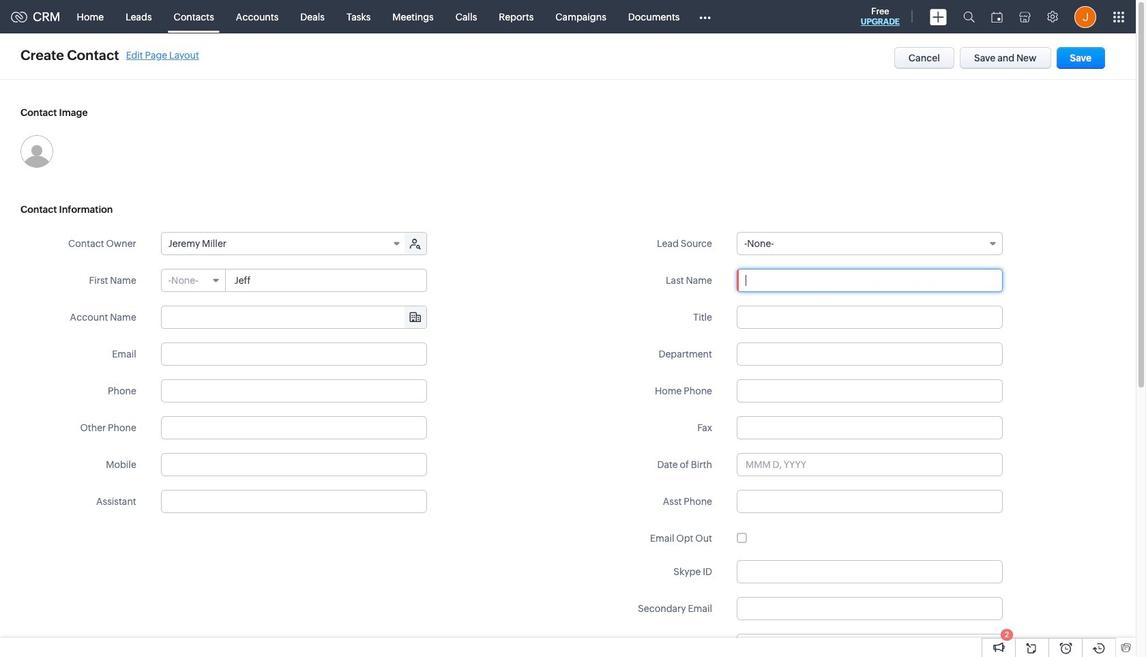 Task type: describe. For each thing, give the bounding box(es) containing it.
search element
[[955, 0, 983, 33]]

profile element
[[1067, 0, 1105, 33]]

profile image
[[1075, 6, 1097, 28]]

MMM D, YYYY text field
[[737, 453, 1003, 476]]

image image
[[20, 135, 53, 168]]

calendar image
[[992, 11, 1003, 22]]

create menu image
[[930, 9, 947, 25]]



Task type: locate. For each thing, give the bounding box(es) containing it.
logo image
[[11, 11, 27, 22]]

search image
[[964, 11, 975, 23]]

None field
[[737, 232, 1003, 255], [162, 233, 406, 255], [162, 270, 226, 291], [162, 306, 426, 328], [737, 232, 1003, 255], [162, 233, 406, 255], [162, 270, 226, 291], [162, 306, 426, 328]]

None text field
[[226, 270, 426, 291], [162, 306, 426, 328], [161, 343, 427, 366], [161, 379, 427, 403], [161, 416, 427, 440], [161, 453, 427, 476], [737, 490, 1003, 513], [737, 597, 1003, 620], [755, 635, 1003, 657], [226, 270, 426, 291], [162, 306, 426, 328], [161, 343, 427, 366], [161, 379, 427, 403], [161, 416, 427, 440], [161, 453, 427, 476], [737, 490, 1003, 513], [737, 597, 1003, 620], [755, 635, 1003, 657]]

None text field
[[737, 269, 1003, 292], [737, 306, 1003, 329], [737, 343, 1003, 366], [737, 379, 1003, 403], [737, 416, 1003, 440], [161, 490, 427, 513], [737, 560, 1003, 584], [737, 269, 1003, 292], [737, 306, 1003, 329], [737, 343, 1003, 366], [737, 379, 1003, 403], [737, 416, 1003, 440], [161, 490, 427, 513], [737, 560, 1003, 584]]

create menu element
[[922, 0, 955, 33]]

Other Modules field
[[691, 6, 720, 28]]



Task type: vqa. For each thing, say whether or not it's contained in the screenshot.
Search image
yes



